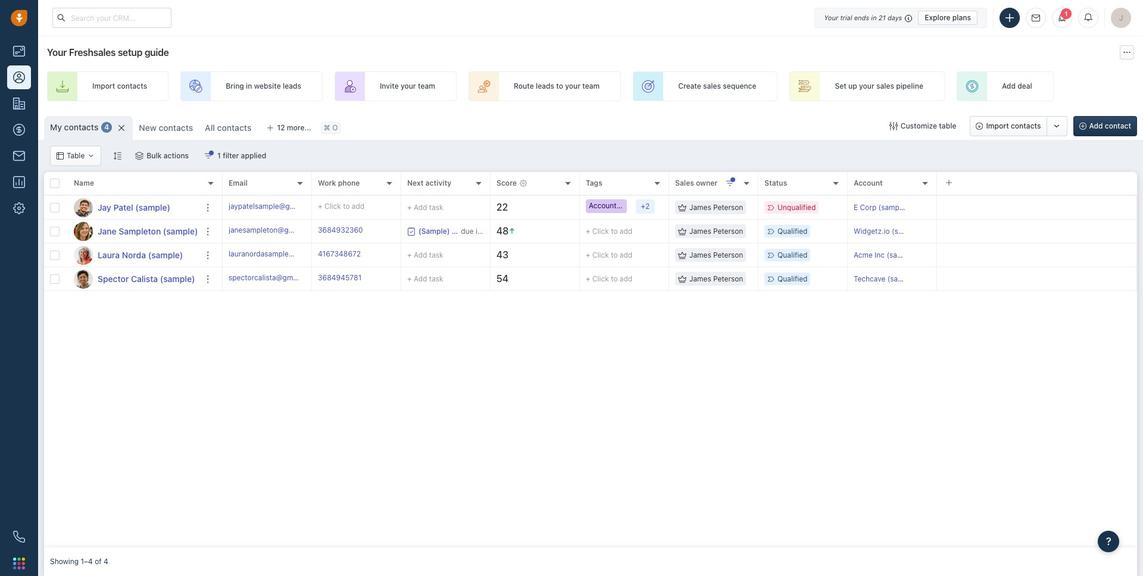 Task type: vqa. For each thing, say whether or not it's contained in the screenshot.
Techcave (sample)
yes



Task type: describe. For each thing, give the bounding box(es) containing it.
sales inside set up your sales pipeline link
[[877, 82, 895, 91]]

import contacts button
[[971, 116, 1048, 136]]

1 filter applied button
[[197, 146, 274, 166]]

spector calista (sample) link
[[98, 273, 195, 285]]

12
[[277, 123, 285, 132]]

l image
[[74, 246, 93, 265]]

acme
[[854, 251, 873, 260]]

activity
[[426, 179, 452, 188]]

laura norda (sample) link
[[98, 249, 183, 261]]

applied
[[241, 151, 266, 160]]

new
[[139, 123, 157, 133]]

qualified for 54
[[778, 275, 808, 284]]

container_wx8msf4aqz5i3rn1 image inside customize table button
[[890, 122, 898, 130]]

deal
[[1018, 82, 1033, 91]]

james peterson for 22
[[690, 203, 744, 212]]

all contacts
[[205, 123, 252, 133]]

1 + click to add from the top
[[586, 227, 633, 236]]

1 qualified from the top
[[778, 227, 808, 236]]

container_wx8msf4aqz5i3rn1 image inside 1 filter applied button
[[204, 152, 213, 160]]

calista
[[131, 274, 158, 284]]

import for import contacts link in the left of the page
[[92, 82, 115, 91]]

press space to select this row. row containing 48
[[223, 220, 1138, 244]]

james peterson for 43
[[690, 251, 744, 260]]

inc
[[875, 251, 885, 260]]

+ add task for 43
[[407, 250, 444, 259]]

peterson for 22
[[714, 203, 744, 212]]

3684945781
[[318, 273, 362, 282]]

send email image
[[1032, 14, 1041, 22]]

press space to select this row. row containing 43
[[223, 244, 1138, 267]]

press space to select this row. row containing 54
[[223, 267, 1138, 291]]

of
[[95, 558, 102, 567]]

account
[[854, 179, 883, 188]]

create sales sequence link
[[633, 71, 778, 101]]

setup
[[118, 47, 142, 58]]

tags
[[586, 179, 603, 188]]

spector
[[98, 274, 129, 284]]

4 inside my contacts 4
[[104, 123, 109, 132]]

3684932360
[[318, 226, 363, 235]]

(sample) up acme inc (sample) at the top right of page
[[892, 227, 922, 236]]

(sample) for spector calista (sample)
[[160, 274, 195, 284]]

sales owner
[[676, 179, 718, 188]]

showing
[[50, 558, 79, 567]]

widgetz.io (sample)
[[854, 227, 922, 236]]

phone element
[[7, 525, 31, 549]]

12 more... button
[[261, 120, 318, 136]]

set
[[835, 82, 847, 91]]

route
[[514, 82, 534, 91]]

2 james peterson from the top
[[690, 227, 744, 236]]

invite your team
[[380, 82, 435, 91]]

grid containing 22
[[44, 171, 1138, 548]]

1 leads from the left
[[283, 82, 301, 91]]

21
[[879, 13, 886, 21]]

bring in website leads
[[226, 82, 301, 91]]

my contacts link
[[50, 122, 99, 133]]

create
[[679, 82, 702, 91]]

new contacts
[[139, 123, 193, 133]]

qualified for 43
[[778, 251, 808, 260]]

add deal link
[[957, 71, 1054, 101]]

acme inc (sample) link
[[854, 251, 917, 260]]

all
[[205, 123, 215, 133]]

import contacts for import contacts button
[[987, 122, 1042, 130]]

showing 1–4 of 4
[[50, 558, 108, 567]]

4167348672
[[318, 250, 361, 258]]

import contacts for import contacts link in the left of the page
[[92, 82, 147, 91]]

customize
[[901, 122, 938, 130]]

add contact button
[[1074, 116, 1138, 136]]

table
[[940, 122, 957, 130]]

e corp (sample) link
[[854, 203, 909, 212]]

sales inside create sales sequence "link"
[[704, 82, 721, 91]]

next activity
[[407, 179, 452, 188]]

press space to select this row. row containing jay patel (sample)
[[44, 196, 223, 220]]

+ add task for 54
[[407, 274, 444, 283]]

techcave (sample) link
[[854, 275, 918, 284]]

unqualified
[[778, 203, 816, 212]]

norda
[[122, 250, 146, 260]]

+ add task for 22
[[407, 203, 444, 212]]

contacts up actions
[[159, 123, 193, 133]]

trial
[[841, 13, 853, 21]]

janesampleton@gmail.com link
[[229, 225, 319, 238]]

techcave (sample)
[[854, 275, 918, 284]]

contacts down setup
[[117, 82, 147, 91]]

james for 22
[[690, 203, 712, 212]]

website
[[254, 82, 281, 91]]

bulk actions
[[147, 151, 189, 160]]

your trial ends in 21 days
[[825, 13, 903, 21]]

create sales sequence
[[679, 82, 757, 91]]

spectorcalista@gmail.com
[[229, 273, 317, 282]]

filter
[[223, 151, 239, 160]]

⌘ o
[[324, 124, 338, 132]]

row group containing jay patel (sample)
[[44, 196, 223, 291]]

bring
[[226, 82, 244, 91]]

contacts inside button
[[1011, 122, 1042, 130]]

1 your from the left
[[401, 82, 416, 91]]

to for 3684945781
[[611, 275, 618, 284]]

customize table button
[[882, 116, 965, 136]]

⌘
[[324, 124, 330, 132]]

corp
[[860, 203, 877, 212]]

click for 3684932360
[[593, 227, 609, 236]]

laura norda (sample)
[[98, 250, 183, 260]]

1 for 1
[[1065, 10, 1069, 17]]

invite your team link
[[335, 71, 457, 101]]

janesampleton@gmail.com 3684932360
[[229, 226, 363, 235]]

(sample) for acme inc (sample)
[[887, 251, 917, 260]]

james for 43
[[690, 251, 712, 260]]

22
[[497, 202, 508, 213]]

2 team from the left
[[583, 82, 600, 91]]

your for your trial ends in 21 days
[[825, 13, 839, 21]]

Search your CRM... text field
[[52, 8, 172, 28]]

jane sampleton (sample)
[[98, 226, 198, 236]]

james for 54
[[690, 275, 712, 284]]

route leads to your team link
[[469, 71, 621, 101]]

jaypatelsample@gmail.com
[[229, 202, 320, 211]]

add for 22
[[414, 203, 427, 212]]



Task type: locate. For each thing, give the bounding box(es) containing it.
(sample) for jay patel (sample)
[[135, 202, 170, 212]]

contacts
[[117, 82, 147, 91], [1011, 122, 1042, 130], [64, 122, 99, 132], [159, 123, 193, 133], [217, 123, 252, 133]]

3 james from the top
[[690, 251, 712, 260]]

4
[[104, 123, 109, 132], [104, 558, 108, 567]]

to for 4167348672
[[611, 251, 618, 260]]

add
[[352, 202, 365, 211], [620, 227, 633, 236], [620, 251, 633, 260], [620, 275, 633, 284]]

in right bring
[[246, 82, 252, 91]]

work phone
[[318, 179, 360, 188]]

1 horizontal spatial import
[[987, 122, 1010, 130]]

style_myh0__igzzd8unmi image
[[113, 152, 122, 160]]

1 horizontal spatial your
[[565, 82, 581, 91]]

(sample) for e corp (sample)
[[879, 203, 909, 212]]

1 team from the left
[[418, 82, 435, 91]]

freshworks switcher image
[[13, 558, 25, 570]]

+ click to add
[[586, 227, 633, 236], [586, 251, 633, 260], [586, 275, 633, 284]]

54
[[497, 273, 509, 284]]

1 vertical spatial in
[[246, 82, 252, 91]]

2 vertical spatial task
[[429, 274, 444, 283]]

cell for 54
[[938, 267, 1138, 291]]

container_wx8msf4aqz5i3rn1 image
[[135, 152, 144, 160], [678, 203, 687, 212], [407, 227, 416, 236], [678, 275, 687, 283]]

1 inside 1 "link"
[[1065, 10, 1069, 17]]

1 cell from the top
[[938, 196, 1138, 219]]

task for 43
[[429, 250, 444, 259]]

0 horizontal spatial team
[[418, 82, 435, 91]]

2 vertical spatial qualified
[[778, 275, 808, 284]]

lauranordasample@gmail.com link
[[229, 249, 330, 262]]

your
[[825, 13, 839, 21], [47, 47, 67, 58]]

2 vertical spatial + add task
[[407, 274, 444, 283]]

add deal
[[1002, 82, 1033, 91]]

2 + click to add from the top
[[586, 251, 633, 260]]

1 vertical spatial 1
[[217, 151, 221, 160]]

(sample) for laura norda (sample)
[[148, 250, 183, 260]]

spectorcalista@gmail.com link
[[229, 273, 317, 285]]

my
[[50, 122, 62, 132]]

container_wx8msf4aqz5i3rn1 image
[[890, 122, 898, 130], [204, 152, 213, 160], [57, 152, 64, 160], [88, 152, 95, 160], [678, 227, 687, 236], [678, 251, 687, 259]]

1 vertical spatial + add task
[[407, 250, 444, 259]]

1–4
[[81, 558, 93, 567]]

1 peterson from the top
[[714, 203, 744, 212]]

0 horizontal spatial your
[[401, 82, 416, 91]]

techcave
[[854, 275, 886, 284]]

0 vertical spatial qualified
[[778, 227, 808, 236]]

explore plans link
[[919, 10, 978, 25]]

cell for 22
[[938, 196, 1138, 219]]

(sample) down acme inc (sample) at the top right of page
[[888, 275, 918, 284]]

3 + click to add from the top
[[586, 275, 633, 284]]

2 leads from the left
[[536, 82, 555, 91]]

patel
[[114, 202, 133, 212]]

leads right the website
[[283, 82, 301, 91]]

invite
[[380, 82, 399, 91]]

press space to select this row. row containing 22
[[223, 196, 1138, 220]]

import inside import contacts button
[[987, 122, 1010, 130]]

3 task from the top
[[429, 274, 444, 283]]

3 cell from the top
[[938, 244, 1138, 267]]

press space to select this row. row containing jane sampleton (sample)
[[44, 220, 223, 244]]

48
[[497, 226, 509, 237]]

up
[[849, 82, 858, 91]]

your left trial
[[825, 13, 839, 21]]

0 vertical spatial task
[[429, 203, 444, 212]]

1 sales from the left
[[704, 82, 721, 91]]

4 right the my contacts link
[[104, 123, 109, 132]]

leads
[[283, 82, 301, 91], [536, 82, 555, 91]]

phone image
[[13, 531, 25, 543]]

2 task from the top
[[429, 250, 444, 259]]

add inside button
[[1090, 122, 1104, 130]]

set up your sales pipeline
[[835, 82, 924, 91]]

3 peterson from the top
[[714, 251, 744, 260]]

more...
[[287, 123, 311, 132]]

o
[[332, 124, 338, 132]]

bulk actions button
[[128, 146, 197, 166]]

jaypatelsample@gmail.com link
[[229, 201, 320, 214]]

1 task from the top
[[429, 203, 444, 212]]

12 more...
[[277, 123, 311, 132]]

2 horizontal spatial your
[[860, 82, 875, 91]]

1 vertical spatial import
[[987, 122, 1010, 130]]

4 cell from the top
[[938, 267, 1138, 291]]

jay patel (sample)
[[98, 202, 170, 212]]

set up your sales pipeline link
[[790, 71, 945, 101]]

2 your from the left
[[565, 82, 581, 91]]

1 horizontal spatial in
[[872, 13, 877, 21]]

your left freshsales
[[47, 47, 67, 58]]

1 + add task from the top
[[407, 203, 444, 212]]

0 vertical spatial your
[[825, 13, 839, 21]]

1 horizontal spatial sales
[[877, 82, 895, 91]]

4 peterson from the top
[[714, 275, 744, 284]]

sequence
[[723, 82, 757, 91]]

cell for 43
[[938, 244, 1138, 267]]

3 qualified from the top
[[778, 275, 808, 284]]

my contacts 4
[[50, 122, 109, 132]]

(sample) right inc
[[887, 251, 917, 260]]

import contacts inside import contacts link
[[92, 82, 147, 91]]

days
[[888, 13, 903, 21]]

james peterson for 54
[[690, 275, 744, 284]]

click for 4167348672
[[593, 251, 609, 260]]

j image
[[74, 222, 93, 241]]

actions
[[164, 151, 189, 160]]

row group
[[44, 196, 223, 291], [223, 196, 1138, 291]]

1 right send email image
[[1065, 10, 1069, 17]]

1 james from the top
[[690, 203, 712, 212]]

2 peterson from the top
[[714, 227, 744, 236]]

sampleton
[[119, 226, 161, 236]]

in left 21
[[872, 13, 877, 21]]

4 james from the top
[[690, 275, 712, 284]]

contacts right all
[[217, 123, 252, 133]]

press space to select this row. row containing laura norda (sample)
[[44, 244, 223, 267]]

table button
[[50, 146, 101, 166]]

task for 54
[[429, 274, 444, 283]]

1 horizontal spatial import contacts
[[987, 122, 1042, 130]]

1 horizontal spatial your
[[825, 13, 839, 21]]

press space to select this row. row containing spector calista (sample)
[[44, 267, 223, 291]]

leads right route
[[536, 82, 555, 91]]

score
[[497, 179, 517, 188]]

to for 3684932360
[[611, 227, 618, 236]]

guide
[[145, 47, 169, 58]]

qualified
[[778, 227, 808, 236], [778, 251, 808, 260], [778, 275, 808, 284]]

sales
[[704, 82, 721, 91], [877, 82, 895, 91]]

4 james peterson from the top
[[690, 275, 744, 284]]

add for 54
[[414, 274, 427, 283]]

new contacts button
[[133, 116, 199, 140], [139, 123, 193, 133]]

peterson
[[714, 203, 744, 212], [714, 227, 744, 236], [714, 251, 744, 260], [714, 275, 744, 284]]

james peterson
[[690, 203, 744, 212], [690, 227, 744, 236], [690, 251, 744, 260], [690, 275, 744, 284]]

james
[[690, 203, 712, 212], [690, 227, 712, 236], [690, 251, 712, 260], [690, 275, 712, 284]]

+ click to add for 43
[[586, 251, 633, 260]]

cell
[[938, 196, 1138, 219], [938, 220, 1138, 243], [938, 244, 1138, 267], [938, 267, 1138, 291]]

0 horizontal spatial sales
[[704, 82, 721, 91]]

0 vertical spatial 4
[[104, 123, 109, 132]]

2 qualified from the top
[[778, 251, 808, 260]]

j image
[[74, 198, 93, 217]]

add for 43
[[414, 250, 427, 259]]

sales
[[676, 179, 694, 188]]

1 horizontal spatial team
[[583, 82, 600, 91]]

press space to select this row. row
[[44, 196, 223, 220], [223, 196, 1138, 220], [44, 220, 223, 244], [223, 220, 1138, 244], [44, 244, 223, 267], [223, 244, 1138, 267], [44, 267, 223, 291], [223, 267, 1138, 291]]

bring in website leads link
[[181, 71, 323, 101]]

0 horizontal spatial import contacts
[[92, 82, 147, 91]]

owner
[[696, 179, 718, 188]]

lauranordasample@gmail.com
[[229, 250, 330, 258]]

row group containing 22
[[223, 196, 1138, 291]]

2 cell from the top
[[938, 220, 1138, 243]]

0 vertical spatial 1
[[1065, 10, 1069, 17]]

3684945781 link
[[318, 273, 362, 285]]

grid
[[44, 171, 1138, 548]]

3 + add task from the top
[[407, 274, 444, 283]]

add
[[1002, 82, 1016, 91], [1090, 122, 1104, 130], [414, 203, 427, 212], [414, 250, 427, 259], [414, 274, 427, 283]]

import contacts inside import contacts button
[[987, 122, 1042, 130]]

2 vertical spatial + click to add
[[586, 275, 633, 284]]

+ click to add for 54
[[586, 275, 633, 284]]

your
[[401, 82, 416, 91], [565, 82, 581, 91], [860, 82, 875, 91]]

3684932360 link
[[318, 225, 363, 238]]

1 for 1 filter applied
[[217, 151, 221, 160]]

ends
[[855, 13, 870, 21]]

3 your from the left
[[860, 82, 875, 91]]

name column header
[[68, 172, 223, 196]]

0 vertical spatial + click to add
[[586, 227, 633, 236]]

e corp (sample)
[[854, 203, 909, 212]]

0 vertical spatial import contacts
[[92, 82, 147, 91]]

0 vertical spatial + add task
[[407, 203, 444, 212]]

peterson for 54
[[714, 275, 744, 284]]

import contacts down add deal
[[987, 122, 1042, 130]]

phone
[[338, 179, 360, 188]]

0 horizontal spatial leads
[[283, 82, 301, 91]]

task for 22
[[429, 203, 444, 212]]

contact
[[1106, 122, 1132, 130]]

import for import contacts button
[[987, 122, 1010, 130]]

(sample) for jane sampleton (sample)
[[163, 226, 198, 236]]

import contacts group
[[971, 116, 1068, 136]]

jaypatelsample@gmail.com + click to add
[[229, 202, 365, 211]]

add for 3684932360
[[620, 227, 633, 236]]

explore
[[925, 13, 951, 22]]

e
[[854, 203, 858, 212]]

your right route
[[565, 82, 581, 91]]

(sample) right calista
[[160, 274, 195, 284]]

2 + add task from the top
[[407, 250, 444, 259]]

table
[[67, 152, 85, 161]]

your for your freshsales setup guide
[[47, 47, 67, 58]]

task
[[429, 203, 444, 212], [429, 250, 444, 259], [429, 274, 444, 283]]

sales right create
[[704, 82, 721, 91]]

4167348672 link
[[318, 249, 361, 262]]

laura
[[98, 250, 120, 260]]

import inside import contacts link
[[92, 82, 115, 91]]

peterson for 43
[[714, 251, 744, 260]]

0 horizontal spatial your
[[47, 47, 67, 58]]

route leads to your team
[[514, 82, 600, 91]]

(sample) up jane sampleton (sample)
[[135, 202, 170, 212]]

import contacts down setup
[[92, 82, 147, 91]]

click for 3684945781
[[593, 275, 609, 284]]

2 sales from the left
[[877, 82, 895, 91]]

0 horizontal spatial import
[[92, 82, 115, 91]]

acme inc (sample)
[[854, 251, 917, 260]]

import down add deal link
[[987, 122, 1010, 130]]

2 james from the top
[[690, 227, 712, 236]]

jay patel (sample) link
[[98, 202, 170, 214]]

1 link
[[1053, 8, 1073, 28]]

import down your freshsales setup guide
[[92, 82, 115, 91]]

import contacts
[[92, 82, 147, 91], [987, 122, 1042, 130]]

email
[[229, 179, 248, 188]]

1 inside 1 filter applied button
[[217, 151, 221, 160]]

1 left filter
[[217, 151, 221, 160]]

3 james peterson from the top
[[690, 251, 744, 260]]

pipeline
[[897, 82, 924, 91]]

your right up
[[860, 82, 875, 91]]

name
[[74, 179, 94, 188]]

janesampleton@gmail.com
[[229, 226, 319, 235]]

1 vertical spatial your
[[47, 47, 67, 58]]

4 right of
[[104, 558, 108, 567]]

1 horizontal spatial leads
[[536, 82, 555, 91]]

bulk
[[147, 151, 162, 160]]

1 vertical spatial + click to add
[[586, 251, 633, 260]]

work
[[318, 179, 336, 188]]

add for 4167348672
[[620, 251, 633, 260]]

your right "invite" at the left top
[[401, 82, 416, 91]]

next
[[407, 179, 424, 188]]

1 vertical spatial qualified
[[778, 251, 808, 260]]

1 horizontal spatial 1
[[1065, 10, 1069, 17]]

contacts down deal
[[1011, 122, 1042, 130]]

sales left pipeline at the top right of the page
[[877, 82, 895, 91]]

accountant
[[589, 202, 628, 211]]

1 vertical spatial 4
[[104, 558, 108, 567]]

0 vertical spatial import
[[92, 82, 115, 91]]

(sample) up 'widgetz.io (sample)' link
[[879, 203, 909, 212]]

container_wx8msf4aqz5i3rn1 image inside bulk actions button
[[135, 152, 144, 160]]

s image
[[74, 270, 93, 289]]

widgetz.io
[[854, 227, 890, 236]]

(sample) right sampleton at the left top of page
[[163, 226, 198, 236]]

your freshsales setup guide
[[47, 47, 169, 58]]

0 horizontal spatial in
[[246, 82, 252, 91]]

1 row group from the left
[[44, 196, 223, 291]]

explore plans
[[925, 13, 972, 22]]

2 row group from the left
[[223, 196, 1138, 291]]

(sample) down the jane sampleton (sample) link
[[148, 250, 183, 260]]

add for 3684945781
[[620, 275, 633, 284]]

jay
[[98, 202, 111, 212]]

widgetz.io (sample) link
[[854, 227, 922, 236]]

spectorcalista@gmail.com 3684945781
[[229, 273, 362, 282]]

contacts right the my
[[64, 122, 99, 132]]

1 vertical spatial import contacts
[[987, 122, 1042, 130]]

name row
[[44, 172, 223, 196]]

1 vertical spatial task
[[429, 250, 444, 259]]

add contact
[[1090, 122, 1132, 130]]

0 vertical spatial in
[[872, 13, 877, 21]]

0 horizontal spatial 1
[[217, 151, 221, 160]]

1 james peterson from the top
[[690, 203, 744, 212]]



